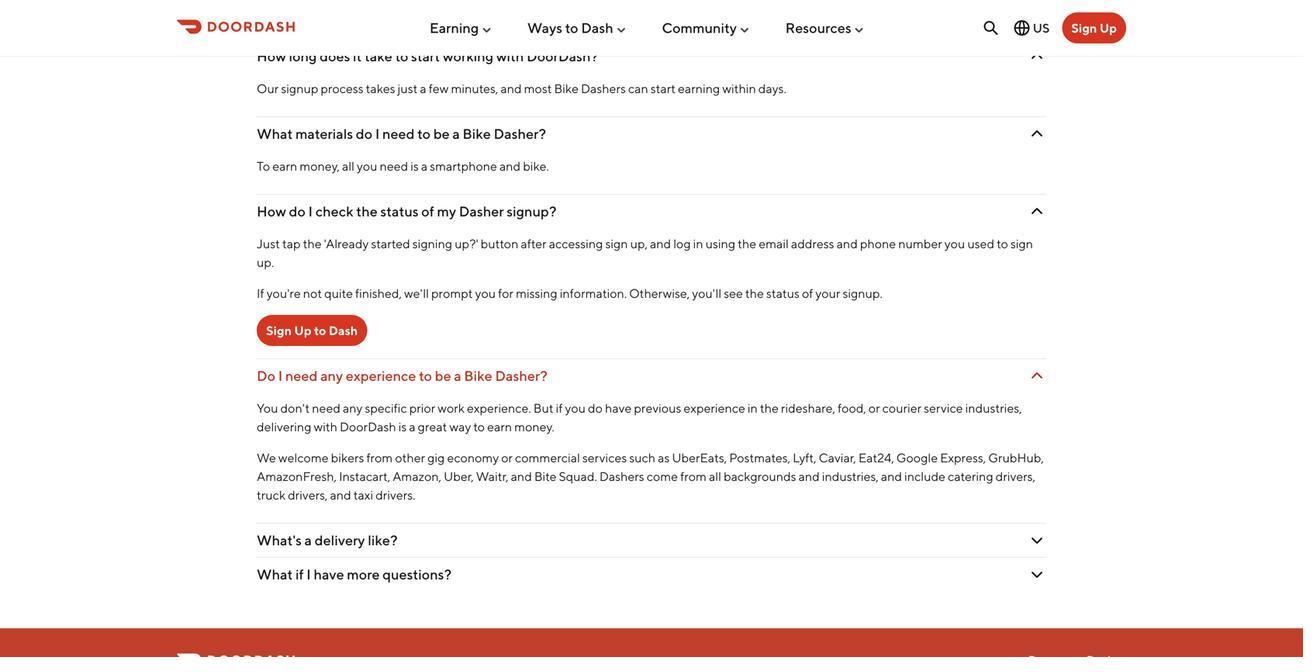 Task type: describe. For each thing, give the bounding box(es) containing it.
phone
[[860, 236, 896, 251]]

materials
[[296, 125, 353, 142]]

the inside you don't need any specific prior work experience. but if you do have previous experience in the rideshare, food, or courier service industries, delivering with doordash is a great way to earn money.
[[760, 401, 779, 416]]

in inside you don't need any specific prior work experience. but if you do have previous experience in the rideshare, food, or courier service industries, delivering with doordash is a great way to earn money.
[[748, 401, 758, 416]]

do
[[257, 367, 276, 384]]

1 vertical spatial start
[[651, 81, 676, 96]]

rideshare,
[[781, 401, 836, 416]]

quite
[[324, 286, 353, 301]]

how for how long does it take to start working with doordash?
[[257, 48, 286, 65]]

email
[[759, 236, 789, 251]]

started
[[371, 236, 410, 251]]

for
[[498, 286, 514, 301]]

amazonfresh,
[[257, 469, 337, 484]]

a right what's
[[305, 532, 312, 549]]

chevron down image for signup?
[[1028, 202, 1047, 221]]

bike for do i need any experience to be a bike dasher?
[[464, 367, 492, 384]]

sign up
[[1072, 21, 1117, 35]]

chevron down image for dasher?
[[1028, 125, 1047, 143]]

within
[[723, 81, 756, 96]]

more
[[347, 566, 380, 583]]

backgrounds
[[724, 469, 796, 484]]

to right ways
[[565, 20, 578, 36]]

0 vertical spatial dashers
[[581, 81, 626, 96]]

globe line image
[[1013, 19, 1032, 37]]

minutes,
[[451, 81, 498, 96]]

0 vertical spatial with
[[496, 48, 524, 65]]

sign up to dash
[[266, 323, 358, 338]]

a inside you don't need any specific prior work experience. but if you do have previous experience in the rideshare, food, or courier service industries, delivering with doordash is a great way to earn money.
[[409, 419, 416, 434]]

and left bike.
[[500, 159, 521, 174]]

0 vertical spatial is
[[411, 159, 419, 174]]

0 vertical spatial dash
[[581, 20, 614, 36]]

do i need any experience to be a bike dasher?
[[257, 367, 548, 384]]

1 vertical spatial have
[[314, 566, 344, 583]]

how long does it take to start working with doordash?
[[257, 48, 598, 65]]

you
[[257, 401, 278, 416]]

bite
[[534, 469, 557, 484]]

catering
[[948, 469, 994, 484]]

i right do
[[278, 367, 283, 384]]

missing
[[516, 286, 558, 301]]

service
[[924, 401, 963, 416]]

dashers inside we welcome bikers from other gig economy or commercial services such as ubereats, postmates, lyft, caviar, eat24, google express, grubhub, amazonfresh, instacart, amazon, uber, waitr, and bite squad. dashers come from all backgrounds and industries, and include catering drivers, truck drivers, and taxi drivers.
[[600, 469, 644, 484]]

need down what materials do i need to be a bike dasher?
[[380, 159, 408, 174]]

earning link
[[430, 13, 493, 42]]

the right see
[[745, 286, 764, 301]]

what for what if i have more questions?
[[257, 566, 293, 583]]

any for specific
[[343, 401, 363, 416]]

0 horizontal spatial drivers,
[[288, 488, 328, 502]]

and right up,
[[650, 236, 671, 251]]

what's
[[257, 532, 302, 549]]

it
[[353, 48, 362, 65]]

community
[[662, 20, 737, 36]]

and left phone
[[837, 236, 858, 251]]

take
[[365, 48, 392, 65]]

bike for what materials do i need to be a bike dasher?
[[463, 125, 491, 142]]

1 horizontal spatial status
[[766, 286, 800, 301]]

gig
[[428, 450, 445, 465]]

a up work
[[454, 367, 461, 384]]

to right take
[[395, 48, 408, 65]]

have inside you don't need any specific prior work experience. but if you do have previous experience in the rideshare, food, or courier service industries, delivering with doordash is a great way to earn money.
[[605, 401, 632, 416]]

can
[[628, 81, 648, 96]]

need inside you don't need any specific prior work experience. but if you do have previous experience in the rideshare, food, or courier service industries, delivering with doordash is a great way to earn money.
[[312, 401, 341, 416]]

you inside just tap the 'already started signing up?' button after accessing sign up, and log in using the email address and phone number you used to sign up.
[[945, 236, 965, 251]]

up for sign up
[[1100, 21, 1117, 35]]

i left check
[[308, 203, 313, 220]]

our
[[257, 81, 279, 96]]

0 horizontal spatial do
[[289, 203, 306, 220]]

express,
[[940, 450, 986, 465]]

chevron down image for doordash?
[[1028, 47, 1047, 66]]

few
[[429, 81, 449, 96]]

caviar,
[[819, 450, 856, 465]]

otherwise,
[[629, 286, 690, 301]]

doordash?
[[527, 48, 598, 65]]

include
[[905, 469, 946, 484]]

in inside just tap the 'already started signing up?' button after accessing sign up, and log in using the email address and phone number you used to sign up.
[[693, 236, 703, 251]]

using
[[706, 236, 736, 251]]

process
[[321, 81, 364, 96]]

if you're not quite finished, we'll prompt you for missing information. otherwise, you'll see the status of your signup.
[[257, 286, 883, 301]]

welcome
[[278, 450, 329, 465]]

amazon,
[[393, 469, 442, 484]]

us
[[1033, 21, 1050, 35]]

earning
[[430, 20, 479, 36]]

1 horizontal spatial drivers,
[[996, 469, 1036, 484]]

other
[[395, 450, 425, 465]]

like?
[[368, 532, 398, 549]]

you'll
[[692, 286, 722, 301]]

with inside you don't need any specific prior work experience. but if you do have previous experience in the rideshare, food, or courier service industries, delivering with doordash is a great way to earn money.
[[314, 419, 337, 434]]

our signup process takes just a few minutes, and most bike dashers can start earning within days.
[[257, 81, 787, 96]]

a up smartphone
[[453, 125, 460, 142]]

services
[[583, 450, 627, 465]]

google
[[897, 450, 938, 465]]

information.
[[560, 286, 627, 301]]

is inside you don't need any specific prior work experience. but if you do have previous experience in the rideshare, food, or courier service industries, delivering with doordash is a great way to earn money.
[[399, 419, 407, 434]]

industries, inside we welcome bikers from other gig economy or commercial services such as ubereats, postmates, lyft, caviar, eat24, google express, grubhub, amazonfresh, instacart, amazon, uber, waitr, and bite squad. dashers come from all backgrounds and industries, and include catering drivers, truck drivers, and taxi drivers.
[[822, 469, 879, 484]]

0 vertical spatial do
[[356, 125, 373, 142]]

dasher? for do i need any experience to be a bike dasher?
[[495, 367, 548, 384]]

resources
[[786, 20, 852, 36]]

dasher? for what materials do i need to be a bike dasher?
[[494, 125, 546, 142]]

economy
[[447, 450, 499, 465]]

as
[[658, 450, 670, 465]]

takes
[[366, 81, 395, 96]]

industries, inside you don't need any specific prior work experience. but if you do have previous experience in the rideshare, food, or courier service industries, delivering with doordash is a great way to earn money.
[[966, 401, 1022, 416]]

courier
[[883, 401, 922, 416]]

waitr,
[[476, 469, 509, 484]]

0 horizontal spatial from
[[367, 450, 393, 465]]

'already
[[324, 236, 369, 251]]

truck
[[257, 488, 286, 502]]

or inside we welcome bikers from other gig economy or commercial services such as ubereats, postmates, lyft, caviar, eat24, google express, grubhub, amazonfresh, instacart, amazon, uber, waitr, and bite squad. dashers come from all backgrounds and industries, and include catering drivers, truck drivers, and taxi drivers.
[[501, 450, 513, 465]]

dasher
[[459, 203, 504, 220]]

most
[[524, 81, 552, 96]]

squad.
[[559, 469, 597, 484]]

prior
[[409, 401, 435, 416]]

and left taxi
[[330, 488, 351, 502]]

commercial
[[515, 450, 580, 465]]

ways
[[527, 20, 563, 36]]

does
[[320, 48, 350, 65]]

questions?
[[383, 566, 452, 583]]

money.
[[514, 419, 555, 434]]

uber,
[[444, 469, 474, 484]]

up for sign up to dash
[[294, 323, 312, 338]]

sign for sign up to dash
[[266, 323, 292, 338]]

to down not
[[314, 323, 326, 338]]

a left smartphone
[[421, 159, 428, 174]]



Task type: locate. For each thing, give the bounding box(es) containing it.
0 vertical spatial in
[[693, 236, 703, 251]]

1 horizontal spatial if
[[556, 401, 563, 416]]

we
[[257, 450, 276, 465]]

signup
[[281, 81, 318, 96]]

dash up doordash? at the left top of page
[[581, 20, 614, 36]]

2 what from the top
[[257, 566, 293, 583]]

how left long
[[257, 48, 286, 65]]

2 how from the top
[[257, 203, 286, 220]]

dashers down services
[[600, 469, 644, 484]]

previous
[[634, 401, 681, 416]]

the right check
[[356, 203, 378, 220]]

doordash
[[340, 419, 396, 434]]

1 horizontal spatial with
[[496, 48, 524, 65]]

have down "what's a delivery like?"
[[314, 566, 344, 583]]

of
[[422, 203, 434, 220], [802, 286, 813, 301]]

0 horizontal spatial all
[[342, 159, 355, 174]]

1 vertical spatial status
[[766, 286, 800, 301]]

or
[[869, 401, 880, 416], [501, 450, 513, 465]]

and left 'bite'
[[511, 469, 532, 484]]

be
[[433, 125, 450, 142], [435, 367, 451, 384]]

to right used
[[997, 236, 1008, 251]]

money,
[[300, 159, 340, 174]]

do up services
[[588, 401, 603, 416]]

sign
[[605, 236, 628, 251], [1011, 236, 1033, 251]]

1 vertical spatial is
[[399, 419, 407, 434]]

bikers
[[331, 450, 364, 465]]

have left "previous"
[[605, 401, 632, 416]]

just
[[398, 81, 418, 96]]

all
[[342, 159, 355, 174], [709, 469, 721, 484]]

1 chevron down image from the top
[[1028, 47, 1047, 66]]

to up prior
[[419, 367, 432, 384]]

in
[[693, 236, 703, 251], [748, 401, 758, 416]]

sign down you're
[[266, 323, 292, 338]]

you
[[357, 159, 377, 174], [945, 236, 965, 251], [475, 286, 496, 301], [565, 401, 586, 416]]

if down what's
[[296, 566, 304, 583]]

any inside you don't need any specific prior work experience. but if you do have previous experience in the rideshare, food, or courier service industries, delivering with doordash is a great way to earn money.
[[343, 401, 363, 416]]

dashers
[[581, 81, 626, 96], [600, 469, 644, 484]]

1 vertical spatial what
[[257, 566, 293, 583]]

1 vertical spatial up
[[294, 323, 312, 338]]

0 horizontal spatial experience
[[346, 367, 416, 384]]

experience up specific
[[346, 367, 416, 384]]

what's a delivery like?
[[257, 532, 398, 549]]

2 vertical spatial chevron down image
[[1028, 565, 1047, 584]]

start right can
[[651, 81, 676, 96]]

1 vertical spatial experience
[[684, 401, 745, 416]]

what down what's
[[257, 566, 293, 583]]

of left 'your'
[[802, 286, 813, 301]]

up down not
[[294, 323, 312, 338]]

and down lyft,
[[799, 469, 820, 484]]

be for experience
[[435, 367, 451, 384]]

sign left up,
[[605, 236, 628, 251]]

do inside you don't need any specific prior work experience. but if you do have previous experience in the rideshare, food, or courier service industries, delivering with doordash is a great way to earn money.
[[588, 401, 603, 416]]

0 vertical spatial chevron down image
[[1028, 47, 1047, 66]]

to up to earn money, all you need is a smartphone and bike. on the top left
[[418, 125, 431, 142]]

and down eat24,
[[881, 469, 902, 484]]

just
[[257, 236, 280, 251]]

need right don't
[[312, 401, 341, 416]]

status up 'started'
[[380, 203, 419, 220]]

3 chevron down image from the top
[[1028, 565, 1047, 584]]

industries,
[[966, 401, 1022, 416], [822, 469, 879, 484]]

earn
[[272, 159, 297, 174], [487, 419, 512, 434]]

1 vertical spatial chevron down image
[[1028, 367, 1047, 385]]

my
[[437, 203, 456, 220]]

if right but
[[556, 401, 563, 416]]

the right using
[[738, 236, 757, 251]]

earning
[[678, 81, 720, 96]]

you don't need any specific prior work experience. but if you do have previous experience in the rideshare, food, or courier service industries, delivering with doordash is a great way to earn money.
[[257, 401, 1022, 434]]

if inside you don't need any specific prior work experience. but if you do have previous experience in the rideshare, food, or courier service industries, delivering with doordash is a great way to earn money.
[[556, 401, 563, 416]]

days.
[[759, 81, 787, 96]]

2 vertical spatial bike
[[464, 367, 492, 384]]

0 horizontal spatial with
[[314, 419, 337, 434]]

i up to earn money, all you need is a smartphone and bike. on the top left
[[375, 125, 380, 142]]

food,
[[838, 401, 866, 416]]

is
[[411, 159, 419, 174], [399, 419, 407, 434]]

0 vertical spatial status
[[380, 203, 419, 220]]

0 horizontal spatial in
[[693, 236, 703, 251]]

how
[[257, 48, 286, 65], [257, 203, 286, 220]]

how up "just"
[[257, 203, 286, 220]]

0 vertical spatial what
[[257, 125, 293, 142]]

2 chevron down image from the top
[[1028, 367, 1047, 385]]

0 vertical spatial have
[[605, 401, 632, 416]]

prompt
[[431, 286, 473, 301]]

1 vertical spatial with
[[314, 419, 337, 434]]

lyft,
[[793, 450, 817, 465]]

status left 'your'
[[766, 286, 800, 301]]

dasher? up bike.
[[494, 125, 546, 142]]

dasher? up but
[[495, 367, 548, 384]]

all right money,
[[342, 159, 355, 174]]

need up to earn money, all you need is a smartphone and bike. on the top left
[[382, 125, 415, 142]]

0 horizontal spatial of
[[422, 203, 434, 220]]

all down ubereats,
[[709, 469, 721, 484]]

sign inside button
[[1072, 21, 1097, 35]]

resources link
[[786, 13, 866, 42]]

0 horizontal spatial dash
[[329, 323, 358, 338]]

smartphone
[[430, 159, 497, 174]]

1 horizontal spatial is
[[411, 159, 419, 174]]

1 horizontal spatial dash
[[581, 20, 614, 36]]

up inside button
[[1100, 21, 1117, 35]]

from down ubereats,
[[680, 469, 707, 484]]

you right but
[[565, 401, 586, 416]]

0 horizontal spatial status
[[380, 203, 419, 220]]

1 vertical spatial sign
[[266, 323, 292, 338]]

1 vertical spatial of
[[802, 286, 813, 301]]

chevron down image
[[1028, 202, 1047, 221], [1028, 367, 1047, 385], [1028, 531, 1047, 550]]

is down what materials do i need to be a bike dasher?
[[411, 159, 419, 174]]

0 horizontal spatial start
[[411, 48, 440, 65]]

1 vertical spatial how
[[257, 203, 286, 220]]

accessing
[[549, 236, 603, 251]]

you inside you don't need any specific prior work experience. but if you do have previous experience in the rideshare, food, or courier service industries, delivering with doordash is a great way to earn money.
[[565, 401, 586, 416]]

or up the waitr,
[[501, 450, 513, 465]]

earn inside you don't need any specific prior work experience. but if you do have previous experience in the rideshare, food, or courier service industries, delivering with doordash is a great way to earn money.
[[487, 419, 512, 434]]

way
[[450, 419, 471, 434]]

work
[[438, 401, 465, 416]]

your
[[816, 286, 841, 301]]

1 vertical spatial chevron down image
[[1028, 125, 1047, 143]]

0 vertical spatial from
[[367, 450, 393, 465]]

1 vertical spatial earn
[[487, 419, 512, 434]]

0 horizontal spatial sign
[[266, 323, 292, 338]]

1 vertical spatial dasher?
[[495, 367, 548, 384]]

any for experience
[[320, 367, 343, 384]]

drivers, down amazonfresh,
[[288, 488, 328, 502]]

with
[[496, 48, 524, 65], [314, 419, 337, 434]]

1 horizontal spatial start
[[651, 81, 676, 96]]

0 vertical spatial of
[[422, 203, 434, 220]]

ubereats,
[[672, 450, 727, 465]]

up?'
[[455, 236, 478, 251]]

just tap the 'already started signing up?' button after accessing sign up, and log in using the email address and phone number you used to sign up.
[[257, 236, 1033, 270]]

experience inside you don't need any specific prior work experience. but if you do have previous experience in the rideshare, food, or courier service industries, delivering with doordash is a great way to earn money.
[[684, 401, 745, 416]]

1 horizontal spatial up
[[1100, 21, 1117, 35]]

2 vertical spatial do
[[588, 401, 603, 416]]

0 vertical spatial experience
[[346, 367, 416, 384]]

be up smartphone
[[433, 125, 450, 142]]

industries, right service
[[966, 401, 1022, 416]]

postmates,
[[729, 450, 791, 465]]

to inside just tap the 'already started signing up?' button after accessing sign up, and log in using the email address and phone number you used to sign up.
[[997, 236, 1008, 251]]

be up work
[[435, 367, 451, 384]]

drivers,
[[996, 469, 1036, 484], [288, 488, 328, 502]]

bike up smartphone
[[463, 125, 491, 142]]

bike right most
[[554, 81, 579, 96]]

0 horizontal spatial is
[[399, 419, 407, 434]]

sign for sign up
[[1072, 21, 1097, 35]]

0 vertical spatial be
[[433, 125, 450, 142]]

earn right to
[[272, 159, 297, 174]]

taxi
[[354, 488, 373, 502]]

or inside you don't need any specific prior work experience. but if you do have previous experience in the rideshare, food, or courier service industries, delivering with doordash is a great way to earn money.
[[869, 401, 880, 416]]

1 horizontal spatial sign
[[1072, 21, 1097, 35]]

0 vertical spatial start
[[411, 48, 440, 65]]

0 vertical spatial dasher?
[[494, 125, 546, 142]]

from up instacart,
[[367, 450, 393, 465]]

with up the bikers
[[314, 419, 337, 434]]

delivery
[[315, 532, 365, 549]]

bike.
[[523, 159, 549, 174]]

bike up experience. on the left of the page
[[464, 367, 492, 384]]

1 how from the top
[[257, 48, 286, 65]]

0 vertical spatial earn
[[272, 159, 297, 174]]

0 horizontal spatial industries,
[[822, 469, 879, 484]]

with up our signup process takes just a few minutes, and most bike dashers can start earning within days.
[[496, 48, 524, 65]]

experience up ubereats,
[[684, 401, 745, 416]]

the left the rideshare,
[[760, 401, 779, 416]]

0 horizontal spatial if
[[296, 566, 304, 583]]

1 vertical spatial any
[[343, 401, 363, 416]]

we welcome bikers from other gig economy or commercial services such as ubereats, postmates, lyft, caviar, eat24, google express, grubhub, amazonfresh, instacart, amazon, uber, waitr, and bite squad. dashers come from all backgrounds and industries, and include catering drivers, truck drivers, and taxi drivers.
[[257, 450, 1044, 502]]

grubhub,
[[989, 450, 1044, 465]]

used
[[968, 236, 995, 251]]

bike
[[554, 81, 579, 96], [463, 125, 491, 142], [464, 367, 492, 384]]

do right materials on the left top of page
[[356, 125, 373, 142]]

0 horizontal spatial up
[[294, 323, 312, 338]]

0 horizontal spatial or
[[501, 450, 513, 465]]

0 vertical spatial bike
[[554, 81, 579, 96]]

all inside we welcome bikers from other gig economy or commercial services such as ubereats, postmates, lyft, caviar, eat24, google express, grubhub, amazonfresh, instacart, amazon, uber, waitr, and bite squad. dashers come from all backgrounds and industries, and include catering drivers, truck drivers, and taxi drivers.
[[709, 469, 721, 484]]

the right tap
[[303, 236, 322, 251]]

chevron down image for dasher?
[[1028, 367, 1047, 385]]

be for need
[[433, 125, 450, 142]]

in right log
[[693, 236, 703, 251]]

1 horizontal spatial sign
[[1011, 236, 1033, 251]]

or right food,
[[869, 401, 880, 416]]

number
[[899, 236, 942, 251]]

0 vertical spatial if
[[556, 401, 563, 416]]

you left used
[[945, 236, 965, 251]]

3 chevron down image from the top
[[1028, 531, 1047, 550]]

dash
[[581, 20, 614, 36], [329, 323, 358, 338]]

2 vertical spatial chevron down image
[[1028, 531, 1047, 550]]

2 chevron down image from the top
[[1028, 125, 1047, 143]]

a left few
[[420, 81, 426, 96]]

0 vertical spatial sign
[[1072, 21, 1097, 35]]

ways to dash
[[527, 20, 614, 36]]

how do i check the status of my dasher signup?
[[257, 203, 557, 220]]

address
[[791, 236, 834, 251]]

i
[[375, 125, 380, 142], [308, 203, 313, 220], [278, 367, 283, 384], [307, 566, 311, 583]]

0 vertical spatial chevron down image
[[1028, 202, 1047, 221]]

sign up to dash link
[[257, 315, 367, 346]]

do up tap
[[289, 203, 306, 220]]

and left most
[[501, 81, 522, 96]]

0 horizontal spatial have
[[314, 566, 344, 583]]

1 sign from the left
[[605, 236, 628, 251]]

0 vertical spatial up
[[1100, 21, 1117, 35]]

1 chevron down image from the top
[[1028, 202, 1047, 221]]

drivers.
[[376, 488, 415, 502]]

up,
[[630, 236, 648, 251]]

industries, down caviar,
[[822, 469, 879, 484]]

signup.
[[843, 286, 883, 301]]

what for what materials do i need to be a bike dasher?
[[257, 125, 293, 142]]

we'll
[[404, 286, 429, 301]]

is down specific
[[399, 419, 407, 434]]

2 sign from the left
[[1011, 236, 1033, 251]]

0 vertical spatial any
[[320, 367, 343, 384]]

to
[[257, 159, 270, 174]]

1 vertical spatial if
[[296, 566, 304, 583]]

sign right used
[[1011, 236, 1033, 251]]

0 vertical spatial all
[[342, 159, 355, 174]]

not
[[303, 286, 322, 301]]

start up few
[[411, 48, 440, 65]]

earn down experience. on the left of the page
[[487, 419, 512, 434]]

1 horizontal spatial do
[[356, 125, 373, 142]]

1 vertical spatial industries,
[[822, 469, 879, 484]]

0 vertical spatial or
[[869, 401, 880, 416]]

experience
[[346, 367, 416, 384], [684, 401, 745, 416]]

how for how do i check the status of my dasher signup?
[[257, 203, 286, 220]]

1 horizontal spatial all
[[709, 469, 721, 484]]

instacart,
[[339, 469, 390, 484]]

signing
[[413, 236, 452, 251]]

1 horizontal spatial experience
[[684, 401, 745, 416]]

signup?
[[507, 203, 557, 220]]

1 vertical spatial from
[[680, 469, 707, 484]]

i down "what's a delivery like?"
[[307, 566, 311, 583]]

dashers left can
[[581, 81, 626, 96]]

1 what from the top
[[257, 125, 293, 142]]

1 vertical spatial be
[[435, 367, 451, 384]]

1 horizontal spatial of
[[802, 286, 813, 301]]

0 vertical spatial how
[[257, 48, 286, 65]]

1 horizontal spatial in
[[748, 401, 758, 416]]

any up doordash
[[343, 401, 363, 416]]

1 horizontal spatial have
[[605, 401, 632, 416]]

1 vertical spatial all
[[709, 469, 721, 484]]

1 vertical spatial in
[[748, 401, 758, 416]]

after
[[521, 236, 547, 251]]

1 vertical spatial do
[[289, 203, 306, 220]]

from
[[367, 450, 393, 465], [680, 469, 707, 484]]

working
[[443, 48, 494, 65]]

up right us
[[1100, 21, 1117, 35]]

0 vertical spatial industries,
[[966, 401, 1022, 416]]

the
[[356, 203, 378, 220], [303, 236, 322, 251], [738, 236, 757, 251], [745, 286, 764, 301], [760, 401, 779, 416]]

of left my
[[422, 203, 434, 220]]

dash down quite
[[329, 323, 358, 338]]

to inside you don't need any specific prior work experience. but if you do have previous experience in the rideshare, food, or courier service industries, delivering with doordash is a great way to earn money.
[[474, 419, 485, 434]]

1 horizontal spatial or
[[869, 401, 880, 416]]

sign up button
[[1062, 12, 1126, 43]]

in up the postmates,
[[748, 401, 758, 416]]

1 horizontal spatial from
[[680, 469, 707, 484]]

what up to
[[257, 125, 293, 142]]

up.
[[257, 255, 274, 270]]

to right way
[[474, 419, 485, 434]]

2 horizontal spatial do
[[588, 401, 603, 416]]

what if i have more questions?
[[257, 566, 452, 583]]

1 horizontal spatial industries,
[[966, 401, 1022, 416]]

community link
[[662, 13, 751, 42]]

need
[[382, 125, 415, 142], [380, 159, 408, 174], [285, 367, 318, 384], [312, 401, 341, 416]]

0 horizontal spatial earn
[[272, 159, 297, 174]]

1 vertical spatial bike
[[463, 125, 491, 142]]

have
[[605, 401, 632, 416], [314, 566, 344, 583]]

finished,
[[355, 286, 402, 301]]

any down sign up to dash
[[320, 367, 343, 384]]

1 vertical spatial dash
[[329, 323, 358, 338]]

drivers, down grubhub,
[[996, 469, 1036, 484]]

0 vertical spatial drivers,
[[996, 469, 1036, 484]]

need up don't
[[285, 367, 318, 384]]

sign right us
[[1072, 21, 1097, 35]]

1 vertical spatial dashers
[[600, 469, 644, 484]]

if
[[556, 401, 563, 416], [296, 566, 304, 583]]

come
[[647, 469, 678, 484]]

1 vertical spatial or
[[501, 450, 513, 465]]

a left great
[[409, 419, 416, 434]]

great
[[418, 419, 447, 434]]

you left for
[[475, 286, 496, 301]]

you down what materials do i need to be a bike dasher?
[[357, 159, 377, 174]]

chevron down image
[[1028, 47, 1047, 66], [1028, 125, 1047, 143], [1028, 565, 1047, 584]]

0 horizontal spatial sign
[[605, 236, 628, 251]]

you're
[[267, 286, 301, 301]]

1 vertical spatial drivers,
[[288, 488, 328, 502]]



Task type: vqa. For each thing, say whether or not it's contained in the screenshot.
the bottommost 'industries,'
yes



